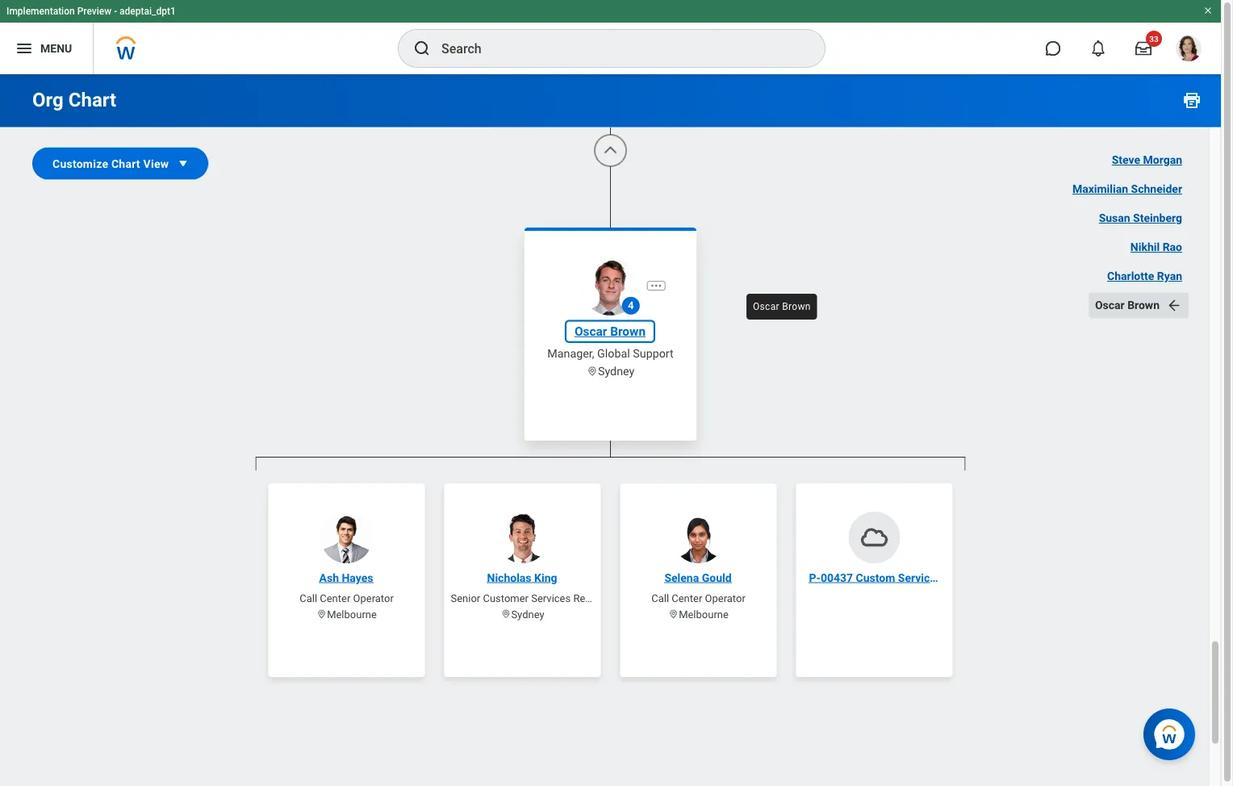 Task type: locate. For each thing, give the bounding box(es) containing it.
1 vertical spatial representative
[[573, 593, 643, 605]]

melbourne down the ash hayes link at the left of page
[[327, 609, 377, 621]]

0 horizontal spatial melbourne
[[327, 609, 377, 621]]

oscar brown link
[[568, 323, 653, 341]]

p-00437 custom service representative (unfilled)
[[809, 572, 1066, 585]]

oscar brown
[[1095, 299, 1160, 312], [753, 301, 811, 312], [575, 324, 646, 339]]

call down selena
[[652, 593, 669, 605]]

brown for oscar brown link
[[610, 324, 646, 339]]

1 horizontal spatial call
[[652, 593, 669, 605]]

call center operator
[[300, 593, 394, 605], [652, 593, 746, 605]]

steinberg
[[1133, 211, 1183, 225]]

operator down hayes
[[353, 593, 394, 605]]

king
[[534, 572, 557, 585]]

maximilian schneider
[[1073, 182, 1183, 196]]

nicholas
[[487, 572, 532, 585]]

oscar brown, oscar brown, 4 direct reports element
[[255, 471, 1066, 786]]

2 call center operator from the left
[[652, 593, 746, 605]]

brown
[[1128, 299, 1160, 312], [782, 301, 811, 312], [610, 324, 646, 339]]

nikhil rao
[[1131, 241, 1183, 254]]

melbourne
[[327, 609, 377, 621], [679, 609, 729, 621]]

p-00437 custom service representative (unfilled) link
[[803, 570, 1066, 586]]

1 horizontal spatial melbourne
[[679, 609, 729, 621]]

oscar brown inside button
[[1095, 299, 1160, 312]]

location image for selena gould
[[669, 609, 679, 620]]

chart left the view
[[111, 157, 140, 170]]

33 button
[[1126, 31, 1162, 66]]

0 horizontal spatial sydney
[[511, 609, 545, 621]]

org chart main content
[[0, 0, 1221, 786]]

service
[[898, 572, 936, 585]]

operator for gould
[[705, 593, 746, 605]]

1 horizontal spatial operator
[[705, 593, 746, 605]]

0 vertical spatial representative
[[939, 572, 1016, 585]]

location image down customer
[[501, 609, 511, 620]]

sydney down global
[[598, 365, 635, 379]]

call center operator down the ash hayes link at the left of page
[[300, 593, 394, 605]]

2 operator from the left
[[705, 593, 746, 605]]

location image down selena
[[669, 609, 679, 620]]

1 horizontal spatial oscar brown
[[753, 301, 811, 312]]

menu button
[[0, 23, 93, 74]]

call down the ash hayes link at the left of page
[[300, 593, 317, 605]]

oscar brown for oscar brown tooltip
[[753, 301, 811, 312]]

susan
[[1099, 211, 1131, 225]]

ryan
[[1157, 270, 1183, 283]]

location image
[[587, 366, 598, 378]]

2 horizontal spatial brown
[[1128, 299, 1160, 312]]

manager, global support
[[548, 347, 674, 361]]

representative right service
[[939, 572, 1016, 585]]

1 call from the left
[[300, 593, 317, 605]]

center
[[320, 593, 351, 605], [672, 593, 703, 605]]

call center operator down selena gould link
[[652, 593, 746, 605]]

nikhil rao button
[[1124, 235, 1189, 260]]

chart inside button
[[111, 157, 140, 170]]

oscar brown inside tooltip
[[753, 301, 811, 312]]

33
[[1150, 34, 1159, 44]]

oscar inside tooltip
[[753, 301, 780, 312]]

notifications large image
[[1091, 40, 1107, 57]]

oscar for oscar brown link
[[575, 324, 607, 339]]

oscar brown for oscar brown link
[[575, 324, 646, 339]]

operator
[[353, 593, 394, 605], [705, 593, 746, 605]]

menu banner
[[0, 0, 1221, 74]]

sydney down the senior customer services representative
[[511, 609, 545, 621]]

(unfilled)
[[1018, 572, 1066, 585]]

0 horizontal spatial operator
[[353, 593, 394, 605]]

1 horizontal spatial call center operator
[[652, 593, 746, 605]]

1 call center operator from the left
[[300, 593, 394, 605]]

susan steinberg button
[[1093, 205, 1189, 231]]

location image
[[317, 609, 327, 620], [501, 609, 511, 620], [669, 609, 679, 620]]

inbox large image
[[1136, 40, 1152, 57]]

brown for oscar brown tooltip
[[782, 301, 811, 312]]

0 horizontal spatial oscar brown
[[575, 324, 646, 339]]

0 horizontal spatial call
[[300, 593, 317, 605]]

location image down ash
[[317, 609, 327, 620]]

2 horizontal spatial oscar
[[1095, 299, 1125, 312]]

center for ash
[[320, 593, 351, 605]]

brown inside tooltip
[[782, 301, 811, 312]]

center down ash
[[320, 593, 351, 605]]

2 location image from the left
[[501, 609, 511, 620]]

melbourne down selena gould link
[[679, 609, 729, 621]]

oscar brown button
[[1089, 293, 1189, 318]]

1 horizontal spatial representative
[[939, 572, 1016, 585]]

schneider
[[1131, 182, 1183, 196]]

ash hayes
[[319, 572, 373, 585]]

1 vertical spatial chart
[[111, 157, 140, 170]]

call
[[300, 593, 317, 605], [652, 593, 669, 605]]

call center operator for hayes
[[300, 593, 394, 605]]

nikhil
[[1131, 241, 1160, 254]]

1 horizontal spatial center
[[672, 593, 703, 605]]

representative right services
[[573, 593, 643, 605]]

charlotte ryan
[[1108, 270, 1183, 283]]

0 horizontal spatial center
[[320, 593, 351, 605]]

2 melbourne from the left
[[679, 609, 729, 621]]

1 location image from the left
[[317, 609, 327, 620]]

chart for org
[[68, 88, 116, 111]]

chart for customize
[[111, 157, 140, 170]]

adeptai_dpt1
[[120, 6, 176, 17]]

00437
[[821, 572, 853, 585]]

1 horizontal spatial oscar
[[753, 301, 780, 312]]

2 call from the left
[[652, 593, 669, 605]]

rao
[[1163, 241, 1183, 254]]

1 melbourne from the left
[[327, 609, 377, 621]]

representative inside p-00437 custom service representative (unfilled) link
[[939, 572, 1016, 585]]

operator down gould
[[705, 593, 746, 605]]

0 horizontal spatial brown
[[610, 324, 646, 339]]

selena
[[665, 572, 699, 585]]

chart right org
[[68, 88, 116, 111]]

manager,
[[548, 347, 595, 361]]

Search Workday  search field
[[442, 31, 792, 66]]

oscar
[[1095, 299, 1125, 312], [753, 301, 780, 312], [575, 324, 607, 339]]

0 horizontal spatial location image
[[317, 609, 327, 620]]

1 center from the left
[[320, 593, 351, 605]]

2 horizontal spatial location image
[[669, 609, 679, 620]]

1 operator from the left
[[353, 593, 394, 605]]

global
[[597, 347, 630, 361]]

1 vertical spatial sydney
[[511, 609, 545, 621]]

steve morgan button
[[1106, 147, 1189, 173]]

0 horizontal spatial oscar
[[575, 324, 607, 339]]

1 horizontal spatial sydney
[[598, 365, 635, 379]]

0 vertical spatial sydney
[[598, 365, 635, 379]]

chart
[[68, 88, 116, 111], [111, 157, 140, 170]]

3 location image from the left
[[669, 609, 679, 620]]

sydney inside oscar brown, oscar brown, 4 direct reports element
[[511, 609, 545, 621]]

senior
[[451, 593, 481, 605]]

representative
[[939, 572, 1016, 585], [573, 593, 643, 605]]

selena gould
[[665, 572, 732, 585]]

maximilian schneider button
[[1066, 176, 1189, 202]]

1 horizontal spatial brown
[[782, 301, 811, 312]]

0 horizontal spatial call center operator
[[300, 593, 394, 605]]

steve morgan
[[1112, 153, 1183, 167]]

arrow left image
[[1166, 297, 1183, 314]]

center down selena
[[672, 593, 703, 605]]

charlotte ryan button
[[1101, 264, 1189, 289]]

location image for ash hayes
[[317, 609, 327, 620]]

2 center from the left
[[672, 593, 703, 605]]

sydney for brown
[[598, 365, 635, 379]]

sydney
[[598, 365, 635, 379], [511, 609, 545, 621]]

0 vertical spatial chart
[[68, 88, 116, 111]]

2 horizontal spatial oscar brown
[[1095, 299, 1160, 312]]

preview
[[77, 6, 112, 17]]

1 horizontal spatial location image
[[501, 609, 511, 620]]



Task type: vqa. For each thing, say whether or not it's contained in the screenshot.
the top Target
no



Task type: describe. For each thing, give the bounding box(es) containing it.
senior customer services representative
[[451, 593, 643, 605]]

caret down image
[[175, 155, 191, 172]]

nicholas king link
[[481, 570, 564, 586]]

customize
[[52, 157, 108, 170]]

print org chart image
[[1183, 90, 1202, 110]]

customer
[[483, 593, 529, 605]]

search image
[[413, 39, 432, 58]]

oscar brown tooltip
[[743, 291, 821, 323]]

justify image
[[15, 39, 34, 58]]

oscar for oscar brown tooltip
[[753, 301, 780, 312]]

call for selena gould
[[652, 593, 669, 605]]

0 horizontal spatial representative
[[573, 593, 643, 605]]

chevron up image
[[603, 142, 619, 159]]

ash
[[319, 572, 339, 585]]

profile logan mcneil image
[[1176, 36, 1202, 65]]

4
[[628, 300, 634, 312]]

-
[[114, 6, 117, 17]]

related actions image
[[650, 280, 663, 293]]

services
[[531, 593, 571, 605]]

ash hayes link
[[313, 570, 380, 586]]

oscar inside button
[[1095, 299, 1125, 312]]

susan steinberg
[[1099, 211, 1183, 225]]

custom
[[856, 572, 896, 585]]

hayes
[[342, 572, 373, 585]]

center for selena
[[672, 593, 703, 605]]

org
[[32, 88, 64, 111]]

morgan
[[1143, 153, 1183, 167]]

implementation preview -   adeptai_dpt1
[[6, 6, 176, 17]]

customize chart view
[[52, 157, 169, 170]]

view
[[143, 157, 169, 170]]

charlotte
[[1108, 270, 1155, 283]]

p-
[[809, 572, 821, 585]]

melbourne for gould
[[679, 609, 729, 621]]

melbourne for hayes
[[327, 609, 377, 621]]

selena gould link
[[658, 570, 738, 586]]

customize chart view button
[[32, 147, 208, 180]]

org chart
[[32, 88, 116, 111]]

menu
[[40, 42, 72, 55]]

brown inside button
[[1128, 299, 1160, 312]]

sydney for king
[[511, 609, 545, 621]]

location image for nicholas king
[[501, 609, 511, 620]]

gould
[[702, 572, 732, 585]]

support
[[633, 347, 674, 361]]

nicholas king
[[487, 572, 557, 585]]

close environment banner image
[[1204, 6, 1213, 15]]

implementation
[[6, 6, 75, 17]]

call for ash hayes
[[300, 593, 317, 605]]

maximilian
[[1073, 182, 1129, 196]]

steve
[[1112, 153, 1141, 167]]

call center operator for gould
[[652, 593, 746, 605]]

operator for hayes
[[353, 593, 394, 605]]



